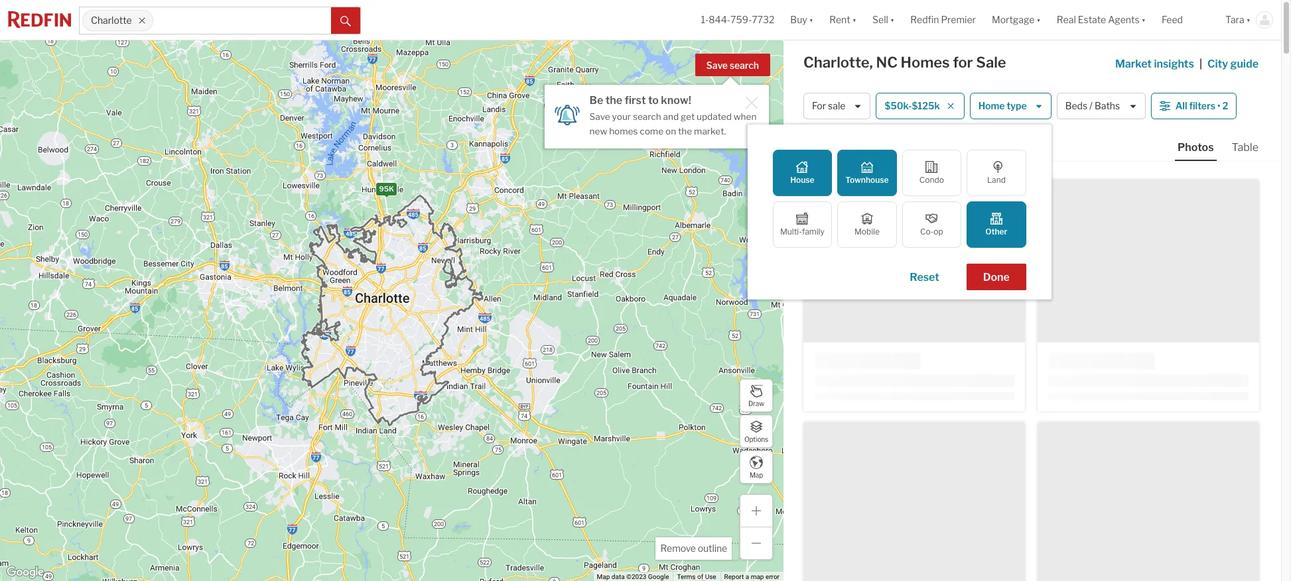 Task type: describe. For each thing, give the bounding box(es) containing it.
redfin premier button
[[903, 0, 984, 40]]

remove charlotte image
[[138, 17, 146, 25]]

:
[[877, 138, 880, 150]]

outline
[[698, 543, 727, 555]]

/
[[1090, 100, 1093, 112]]

remove
[[661, 543, 696, 555]]

new
[[590, 126, 607, 137]]

to
[[648, 94, 659, 107]]

▾ for mortgage ▾
[[1037, 14, 1041, 25]]

buy ▾ button
[[783, 0, 822, 40]]

know!
[[661, 94, 691, 107]]

save search button
[[695, 54, 770, 76]]

use
[[705, 574, 716, 581]]

▾ for sell ▾
[[890, 14, 895, 25]]

rent
[[830, 14, 850, 25]]

map
[[751, 574, 764, 581]]

1-844-759-7732
[[701, 14, 775, 25]]

the inside save your search and get updated when new homes come on the market.
[[678, 126, 692, 137]]

759-
[[731, 14, 752, 25]]

filters
[[1189, 100, 1216, 112]]

95k
[[379, 184, 394, 194]]

of
[[697, 574, 703, 581]]

market insights link
[[1115, 43, 1194, 72]]

map for map
[[750, 471, 763, 479]]

options
[[744, 436, 768, 444]]

photos
[[1178, 141, 1214, 154]]

done button
[[967, 264, 1026, 291]]

2
[[1223, 100, 1228, 112]]

▾ for buy ▾
[[809, 14, 814, 25]]

reset button
[[893, 264, 956, 291]]

real estate agents ▾ button
[[1049, 0, 1154, 40]]

first
[[625, 94, 646, 107]]

real estate agents ▾ link
[[1057, 0, 1146, 40]]

report a map error link
[[724, 574, 780, 581]]

all
[[1176, 100, 1187, 112]]

home
[[979, 100, 1005, 112]]

when
[[734, 111, 757, 122]]

error
[[766, 574, 780, 581]]

Townhouse checkbox
[[838, 150, 897, 196]]

0 homes • sort : recommended
[[804, 138, 949, 150]]

condo
[[920, 175, 944, 185]]

city guide link
[[1208, 56, 1261, 72]]

redfin
[[911, 14, 939, 25]]

charlotte,
[[804, 54, 873, 71]]

sell ▾ button
[[865, 0, 903, 40]]

baths
[[1095, 100, 1120, 112]]

feed button
[[1154, 0, 1218, 40]]

sale
[[828, 100, 846, 112]]

on
[[666, 126, 676, 137]]

other
[[986, 227, 1008, 237]]

mobile
[[855, 227, 880, 237]]

1-844-759-7732 link
[[701, 14, 775, 25]]

|
[[1200, 58, 1202, 70]]

search inside save your search and get updated when new homes come on the market.
[[633, 111, 661, 122]]

all filters • 2 button
[[1151, 93, 1237, 119]]

©2023
[[626, 574, 647, 581]]

charlotte, nc homes for sale
[[804, 54, 1006, 71]]

for
[[953, 54, 973, 71]]

sell ▾
[[873, 14, 895, 25]]

be the first to know! dialog
[[544, 77, 769, 148]]

sell ▾ button
[[873, 0, 895, 40]]

charlotte
[[91, 15, 132, 26]]

Co-op checkbox
[[902, 202, 962, 248]]

premier
[[941, 14, 976, 25]]

table button
[[1229, 141, 1261, 160]]

mortgage ▾
[[992, 14, 1041, 25]]

nc
[[876, 54, 898, 71]]

be
[[590, 94, 603, 107]]

tara ▾
[[1226, 14, 1251, 25]]

dialog containing reset
[[748, 125, 1052, 300]]

tara
[[1226, 14, 1245, 25]]

rent ▾ button
[[822, 0, 865, 40]]

report
[[724, 574, 744, 581]]

estate
[[1078, 14, 1106, 25]]

recommended button
[[880, 138, 960, 150]]

sort
[[858, 138, 877, 150]]

land
[[987, 175, 1006, 185]]

a
[[746, 574, 749, 581]]



Task type: vqa. For each thing, say whether or not it's contained in the screenshot.
Remove outline
yes



Task type: locate. For each thing, give the bounding box(es) containing it.
▾ right agents
[[1142, 14, 1146, 25]]

2 ▾ from the left
[[852, 14, 857, 25]]

feed
[[1162, 14, 1183, 25]]

$125k
[[912, 100, 940, 112]]

sell
[[873, 14, 888, 25]]

0
[[804, 138, 810, 150]]

type
[[1007, 100, 1027, 112]]

1 horizontal spatial the
[[678, 126, 692, 137]]

family
[[802, 227, 825, 237]]

$50k-
[[885, 100, 912, 112]]

$50k-$125k button
[[876, 93, 965, 119]]

submit search image
[[340, 16, 351, 26]]

save up new
[[590, 111, 610, 122]]

0 vertical spatial •
[[1218, 100, 1221, 112]]

• for filters
[[1218, 100, 1221, 112]]

buy ▾ button
[[791, 0, 814, 40]]

save inside button
[[706, 60, 728, 71]]

terms of use link
[[677, 574, 716, 581]]

0 horizontal spatial map
[[597, 574, 610, 581]]

report a map error
[[724, 574, 780, 581]]

option group
[[773, 150, 1026, 248]]

and
[[663, 111, 679, 122]]

1 vertical spatial save
[[590, 111, 610, 122]]

0 vertical spatial the
[[606, 94, 623, 107]]

3 ▾ from the left
[[890, 14, 895, 25]]

0 vertical spatial map
[[750, 471, 763, 479]]

save search
[[706, 60, 759, 71]]

redfin premier
[[911, 14, 976, 25]]

• inside button
[[1218, 100, 1221, 112]]

house
[[790, 175, 815, 185]]

buy ▾
[[791, 14, 814, 25]]

•
[[1218, 100, 1221, 112], [849, 139, 851, 150]]

1 vertical spatial map
[[597, 574, 610, 581]]

• left '2'
[[1218, 100, 1221, 112]]

market insights | city guide
[[1115, 58, 1259, 70]]

for
[[812, 100, 826, 112]]

table
[[1232, 141, 1259, 154]]

▾ right tara
[[1247, 14, 1251, 25]]

4 ▾ from the left
[[1037, 14, 1041, 25]]

beds
[[1065, 100, 1088, 112]]

draw button
[[740, 380, 773, 413]]

1-
[[701, 14, 709, 25]]

map for map data ©2023 google
[[597, 574, 610, 581]]

save for save your search and get updated when new homes come on the market.
[[590, 111, 610, 122]]

1 horizontal spatial homes
[[812, 138, 842, 150]]

6 ▾ from the left
[[1247, 14, 1251, 25]]

draw
[[748, 400, 764, 408]]

google image
[[3, 565, 47, 582]]

search up come
[[633, 111, 661, 122]]

1 vertical spatial the
[[678, 126, 692, 137]]

remove $50k-$125k image
[[947, 102, 955, 110]]

reset
[[910, 271, 939, 284]]

1 horizontal spatial search
[[730, 60, 759, 71]]

save down 844-
[[706, 60, 728, 71]]

for sale button
[[804, 93, 871, 119]]

1 horizontal spatial save
[[706, 60, 728, 71]]

get
[[681, 111, 695, 122]]

homes right '0'
[[812, 138, 842, 150]]

▾ for rent ▾
[[852, 14, 857, 25]]

search down 759-
[[730, 60, 759, 71]]

done
[[983, 271, 1010, 284]]

terms of use
[[677, 574, 716, 581]]

homes inside 0 homes • sort : recommended
[[812, 138, 842, 150]]

0 horizontal spatial homes
[[609, 126, 638, 137]]

google
[[648, 574, 669, 581]]

0 vertical spatial search
[[730, 60, 759, 71]]

beds / baths
[[1065, 100, 1120, 112]]

option group containing house
[[773, 150, 1026, 248]]

844-
[[709, 14, 731, 25]]

0 vertical spatial homes
[[609, 126, 638, 137]]

• inside 0 homes • sort : recommended
[[849, 139, 851, 150]]

guide
[[1231, 58, 1259, 70]]

dialog
[[748, 125, 1052, 300]]

op
[[934, 227, 943, 237]]

map inside button
[[750, 471, 763, 479]]

7732
[[752, 14, 775, 25]]

townhouse
[[846, 175, 889, 185]]

search
[[730, 60, 759, 71], [633, 111, 661, 122]]

save for save search
[[706, 60, 728, 71]]

• for homes
[[849, 139, 851, 150]]

▾ right "rent"
[[852, 14, 857, 25]]

map button
[[740, 451, 773, 484]]

come
[[640, 126, 664, 137]]

updated
[[697, 111, 732, 122]]

1 ▾ from the left
[[809, 14, 814, 25]]

co-op
[[920, 227, 943, 237]]

buy
[[791, 14, 807, 25]]

mortgage ▾ button
[[992, 0, 1041, 40]]

Other checkbox
[[967, 202, 1026, 248]]

1 horizontal spatial map
[[750, 471, 763, 479]]

homes
[[609, 126, 638, 137], [812, 138, 842, 150]]

city
[[1208, 58, 1228, 70]]

remove outline
[[661, 543, 727, 555]]

▾
[[809, 14, 814, 25], [852, 14, 857, 25], [890, 14, 895, 25], [1037, 14, 1041, 25], [1142, 14, 1146, 25], [1247, 14, 1251, 25]]

map region
[[0, 0, 884, 582]]

the right the on
[[678, 126, 692, 137]]

0 horizontal spatial search
[[633, 111, 661, 122]]

search inside button
[[730, 60, 759, 71]]

market
[[1115, 58, 1152, 70]]

1 vertical spatial •
[[849, 139, 851, 150]]

map data ©2023 google
[[597, 574, 669, 581]]

map down the options
[[750, 471, 763, 479]]

1 vertical spatial homes
[[812, 138, 842, 150]]

0 horizontal spatial the
[[606, 94, 623, 107]]

option group inside dialog
[[773, 150, 1026, 248]]

homes inside save your search and get updated when new homes come on the market.
[[609, 126, 638, 137]]

map left 'data'
[[597, 574, 610, 581]]

▾ for tara ▾
[[1247, 14, 1251, 25]]

sale
[[976, 54, 1006, 71]]

map
[[750, 471, 763, 479], [597, 574, 610, 581]]

$50k-$125k
[[885, 100, 940, 112]]

▾ right "sell"
[[890, 14, 895, 25]]

0 vertical spatial save
[[706, 60, 728, 71]]

1 vertical spatial search
[[633, 111, 661, 122]]

for sale
[[812, 100, 846, 112]]

your
[[612, 111, 631, 122]]

beds / baths button
[[1057, 93, 1146, 119]]

▾ right buy
[[809, 14, 814, 25]]

home type button
[[970, 93, 1052, 119]]

homes down the your
[[609, 126, 638, 137]]

save inside save your search and get updated when new homes come on the market.
[[590, 111, 610, 122]]

0 horizontal spatial •
[[849, 139, 851, 150]]

1 horizontal spatial •
[[1218, 100, 1221, 112]]

• left sort
[[849, 139, 851, 150]]

co-
[[920, 227, 934, 237]]

multi-
[[780, 227, 802, 237]]

remove outline button
[[656, 538, 732, 561]]

rent ▾
[[830, 14, 857, 25]]

▾ right mortgage
[[1037, 14, 1041, 25]]

5 ▾ from the left
[[1142, 14, 1146, 25]]

market.
[[694, 126, 726, 137]]

recommended
[[882, 138, 949, 150]]

Multi-family checkbox
[[773, 202, 832, 248]]

None search field
[[154, 7, 331, 34]]

the right be
[[606, 94, 623, 107]]

real
[[1057, 14, 1076, 25]]

Condo checkbox
[[902, 150, 962, 196]]

be the first to know!
[[590, 94, 691, 107]]

Mobile checkbox
[[838, 202, 897, 248]]

Land checkbox
[[967, 150, 1026, 196]]

House checkbox
[[773, 150, 832, 196]]

real estate agents ▾
[[1057, 14, 1146, 25]]

0 horizontal spatial save
[[590, 111, 610, 122]]

rent ▾ button
[[830, 0, 857, 40]]



